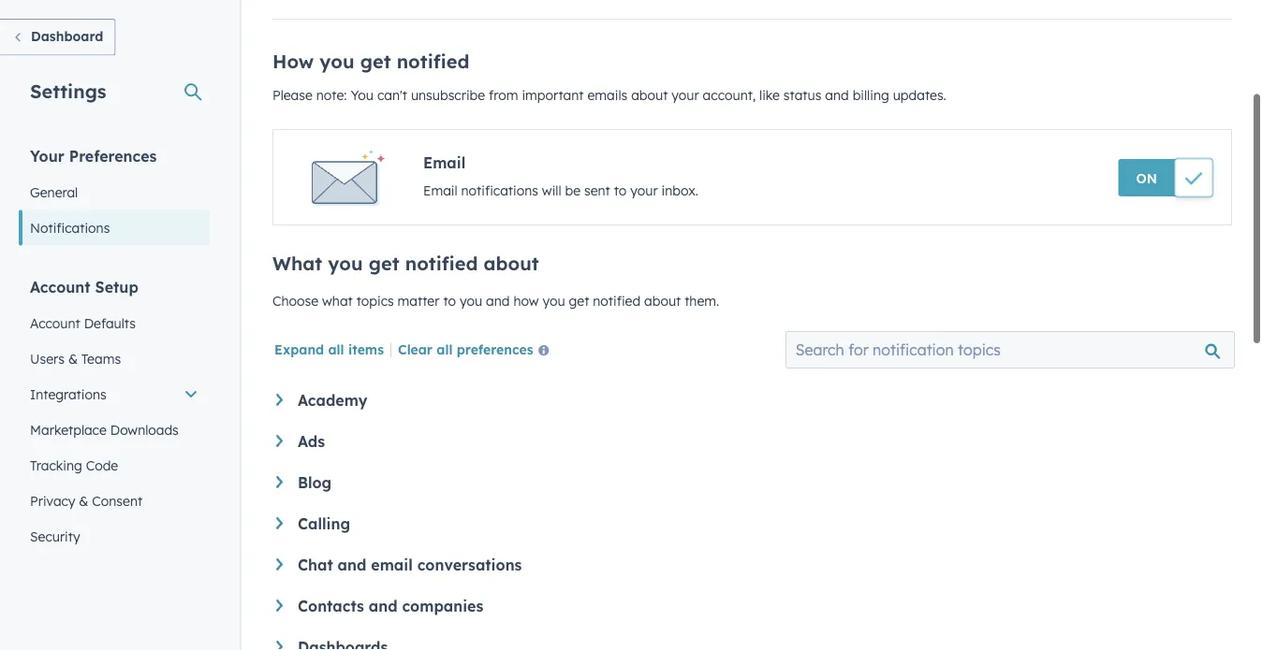 Task type: vqa. For each thing, say whether or not it's contained in the screenshot.
menu
no



Task type: locate. For each thing, give the bounding box(es) containing it.
1 caret image from the top
[[276, 394, 283, 406]]

please
[[272, 87, 313, 103]]

caret image inside blog dropdown button
[[276, 477, 283, 489]]

1 vertical spatial account
[[30, 315, 80, 331]]

what you get notified about
[[272, 252, 539, 275]]

all for expand
[[328, 341, 344, 357]]

0 vertical spatial account
[[30, 278, 90, 296]]

all
[[328, 341, 344, 357], [437, 341, 453, 357]]

tracking code
[[30, 457, 118, 474]]

users
[[30, 351, 65, 367]]

on
[[1136, 170, 1157, 186]]

caret image for academy
[[276, 394, 283, 406]]

1 horizontal spatial your
[[672, 87, 699, 103]]

& inside users & teams link
[[68, 351, 78, 367]]

account for account defaults
[[30, 315, 80, 331]]

1 horizontal spatial all
[[437, 341, 453, 357]]

integrations button
[[19, 377, 210, 412]]

matter
[[398, 293, 440, 309]]

caret image left ads
[[276, 435, 283, 447]]

all for clear
[[437, 341, 453, 357]]

status
[[783, 87, 821, 103]]

email for email
[[423, 154, 466, 172]]

caret image inside academy dropdown button
[[276, 394, 283, 406]]

get up you
[[360, 50, 391, 73]]

sent
[[584, 183, 610, 199]]

0 vertical spatial your
[[672, 87, 699, 103]]

email
[[371, 556, 413, 575]]

& for users
[[68, 351, 78, 367]]

notified for how you get notified
[[397, 50, 469, 73]]

your
[[30, 147, 64, 165]]

will
[[542, 183, 561, 199]]

your preferences
[[30, 147, 157, 165]]

general
[[30, 184, 78, 200]]

emails
[[587, 87, 628, 103]]

how
[[513, 293, 539, 309]]

1 account from the top
[[30, 278, 90, 296]]

account up account defaults
[[30, 278, 90, 296]]

get up topics at the top left of page
[[369, 252, 399, 275]]

to right sent
[[614, 183, 627, 199]]

and right chat
[[338, 556, 366, 575]]

1 horizontal spatial to
[[614, 183, 627, 199]]

users & teams link
[[19, 341, 210, 377]]

& right privacy
[[79, 493, 88, 509]]

0 horizontal spatial your
[[630, 183, 658, 199]]

1 vertical spatial email
[[423, 183, 457, 199]]

caret image left the 'academy'
[[276, 394, 283, 406]]

get
[[360, 50, 391, 73], [369, 252, 399, 275], [569, 293, 589, 309]]

your left inbox. at the right of page
[[630, 183, 658, 199]]

unsubscribe
[[411, 87, 485, 103]]

privacy & consent link
[[19, 484, 210, 519]]

email notifications will be sent to your inbox.
[[423, 183, 698, 199]]

notified up unsubscribe
[[397, 50, 469, 73]]

them.
[[685, 293, 719, 309]]

2 vertical spatial caret image
[[276, 600, 283, 612]]

your preferences element
[[19, 146, 210, 246]]

0 horizontal spatial all
[[328, 341, 344, 357]]

1 vertical spatial notified
[[405, 252, 478, 275]]

notified for what you get notified about
[[405, 252, 478, 275]]

1 vertical spatial &
[[79, 493, 88, 509]]

security
[[30, 529, 80, 545]]

about right emails on the top
[[631, 87, 668, 103]]

1 all from the left
[[328, 341, 344, 357]]

to right matter
[[443, 293, 456, 309]]

chat and email conversations button
[[276, 556, 1228, 575]]

caret image
[[276, 477, 283, 489], [276, 518, 283, 530], [276, 559, 283, 571], [276, 641, 283, 651]]

1 email from the top
[[423, 154, 466, 172]]

caret image left contacts
[[276, 600, 283, 612]]

and
[[825, 87, 849, 103], [486, 293, 510, 309], [338, 556, 366, 575], [369, 597, 397, 616]]

2 all from the left
[[437, 341, 453, 357]]

& right users
[[68, 351, 78, 367]]

expand all items
[[274, 341, 384, 357]]

& inside privacy & consent link
[[79, 493, 88, 509]]

academy button
[[276, 391, 1228, 410]]

2 account from the top
[[30, 315, 80, 331]]

blog
[[298, 474, 332, 492]]

account defaults
[[30, 315, 136, 331]]

email for email notifications will be sent to your inbox.
[[423, 183, 457, 199]]

caret image inside contacts and companies dropdown button
[[276, 600, 283, 612]]

3 caret image from the top
[[276, 559, 283, 571]]

what
[[272, 252, 322, 275]]

account
[[30, 278, 90, 296], [30, 315, 80, 331]]

your left account,
[[672, 87, 699, 103]]

1 vertical spatial to
[[443, 293, 456, 309]]

1 horizontal spatial &
[[79, 493, 88, 509]]

notified left them.
[[593, 293, 641, 309]]

account up users
[[30, 315, 80, 331]]

you
[[351, 87, 374, 103]]

notified up matter
[[405, 252, 478, 275]]

2 caret image from the top
[[276, 518, 283, 530]]

setup
[[95, 278, 138, 296]]

account for account setup
[[30, 278, 90, 296]]

companies
[[402, 597, 483, 616]]

you
[[320, 50, 354, 73], [328, 252, 363, 275], [460, 293, 482, 309], [542, 293, 565, 309]]

academy
[[298, 391, 367, 410]]

and down email
[[369, 597, 397, 616]]

choose
[[272, 293, 318, 309]]

all left items at the bottom left of page
[[328, 341, 344, 357]]

and left billing
[[825, 87, 849, 103]]

1 vertical spatial caret image
[[276, 435, 283, 447]]

expand
[[274, 341, 324, 357]]

to
[[614, 183, 627, 199], [443, 293, 456, 309]]

2 caret image from the top
[[276, 435, 283, 447]]

0 vertical spatial caret image
[[276, 394, 283, 406]]

ads button
[[276, 433, 1228, 451]]

0 vertical spatial &
[[68, 351, 78, 367]]

privacy
[[30, 493, 75, 509]]

blog button
[[276, 474, 1228, 492]]

be
[[565, 183, 581, 199]]

&
[[68, 351, 78, 367], [79, 493, 88, 509]]

chat
[[298, 556, 333, 575]]

0 vertical spatial to
[[614, 183, 627, 199]]

all right clear
[[437, 341, 453, 357]]

0 horizontal spatial &
[[68, 351, 78, 367]]

all inside button
[[437, 341, 453, 357]]

caret image inside "chat and email conversations" dropdown button
[[276, 559, 283, 571]]

0 vertical spatial get
[[360, 50, 391, 73]]

0 vertical spatial notified
[[397, 50, 469, 73]]

about
[[631, 87, 668, 103], [484, 252, 539, 275], [644, 293, 681, 309]]

1 vertical spatial about
[[484, 252, 539, 275]]

3 caret image from the top
[[276, 600, 283, 612]]

1 vertical spatial get
[[369, 252, 399, 275]]

caret image inside the ads dropdown button
[[276, 435, 283, 447]]

get right how
[[569, 293, 589, 309]]

1 caret image from the top
[[276, 477, 283, 489]]

about up how
[[484, 252, 539, 275]]

Search for notification topics search field
[[785, 331, 1235, 369]]

calling
[[298, 515, 350, 534]]

email
[[423, 154, 466, 172], [423, 183, 457, 199]]

caret image
[[276, 394, 283, 406], [276, 435, 283, 447], [276, 600, 283, 612]]

caret image for ads
[[276, 435, 283, 447]]

2 email from the top
[[423, 183, 457, 199]]

0 vertical spatial email
[[423, 154, 466, 172]]

about left them.
[[644, 293, 681, 309]]

general link
[[19, 175, 210, 210]]

caret image for calling
[[276, 518, 283, 530]]

items
[[348, 341, 384, 357]]

can't
[[377, 87, 407, 103]]

caret image inside calling dropdown button
[[276, 518, 283, 530]]

notified
[[397, 50, 469, 73], [405, 252, 478, 275], [593, 293, 641, 309]]

how you get notified
[[272, 50, 469, 73]]

email up notifications
[[423, 154, 466, 172]]

email left notifications
[[423, 183, 457, 199]]

dashboard link
[[0, 19, 115, 56]]



Task type: describe. For each thing, give the bounding box(es) containing it.
caret image for contacts and companies
[[276, 600, 283, 612]]

4 caret image from the top
[[276, 641, 283, 651]]

tracking code link
[[19, 448, 210, 484]]

clear
[[398, 341, 433, 357]]

contacts and companies
[[298, 597, 483, 616]]

you right how
[[542, 293, 565, 309]]

you up what
[[328, 252, 363, 275]]

contacts
[[298, 597, 364, 616]]

account defaults link
[[19, 306, 210, 341]]

what
[[322, 293, 353, 309]]

0 vertical spatial about
[[631, 87, 668, 103]]

dashboard
[[31, 28, 103, 44]]

important
[[522, 87, 584, 103]]

marketplace downloads
[[30, 422, 179, 438]]

0 horizontal spatial to
[[443, 293, 456, 309]]

marketplace
[[30, 422, 107, 438]]

notifications link
[[19, 210, 210, 246]]

please note: you can't unsubscribe from important emails about your account, like status and billing updates.
[[272, 87, 946, 103]]

security link
[[19, 519, 210, 555]]

notifications
[[30, 220, 110, 236]]

teams
[[81, 351, 121, 367]]

get for how
[[360, 50, 391, 73]]

calling button
[[276, 515, 1228, 534]]

account setup
[[30, 278, 138, 296]]

integrations
[[30, 386, 106, 403]]

like
[[759, 87, 780, 103]]

consent
[[92, 493, 142, 509]]

downloads
[[110, 422, 179, 438]]

2 vertical spatial about
[[644, 293, 681, 309]]

how
[[272, 50, 314, 73]]

preferences
[[457, 341, 533, 357]]

choose what topics matter to you and how you get notified about them.
[[272, 293, 719, 309]]

updates.
[[893, 87, 946, 103]]

users & teams
[[30, 351, 121, 367]]

defaults
[[84, 315, 136, 331]]

ads
[[298, 433, 325, 451]]

and left how
[[486, 293, 510, 309]]

& for privacy
[[79, 493, 88, 509]]

account,
[[703, 87, 756, 103]]

caret image for blog
[[276, 477, 283, 489]]

notifications
[[461, 183, 538, 199]]

clear all preferences button
[[398, 340, 557, 362]]

contacts and companies button
[[276, 597, 1228, 616]]

code
[[86, 457, 118, 474]]

tracking
[[30, 457, 82, 474]]

1 vertical spatial your
[[630, 183, 658, 199]]

chat and email conversations
[[298, 556, 522, 575]]

expand all items button
[[274, 341, 384, 357]]

you up clear all preferences
[[460, 293, 482, 309]]

marketplace downloads link
[[19, 412, 210, 448]]

from
[[489, 87, 518, 103]]

get for what
[[369, 252, 399, 275]]

you up note:
[[320, 50, 354, 73]]

account setup element
[[19, 277, 210, 555]]

topics
[[356, 293, 394, 309]]

settings
[[30, 79, 106, 103]]

preferences
[[69, 147, 157, 165]]

2 vertical spatial notified
[[593, 293, 641, 309]]

inbox.
[[662, 183, 698, 199]]

caret image for chat and email conversations
[[276, 559, 283, 571]]

clear all preferences
[[398, 341, 533, 357]]

privacy & consent
[[30, 493, 142, 509]]

conversations
[[417, 556, 522, 575]]

billing
[[853, 87, 889, 103]]

2 vertical spatial get
[[569, 293, 589, 309]]

note:
[[316, 87, 347, 103]]



